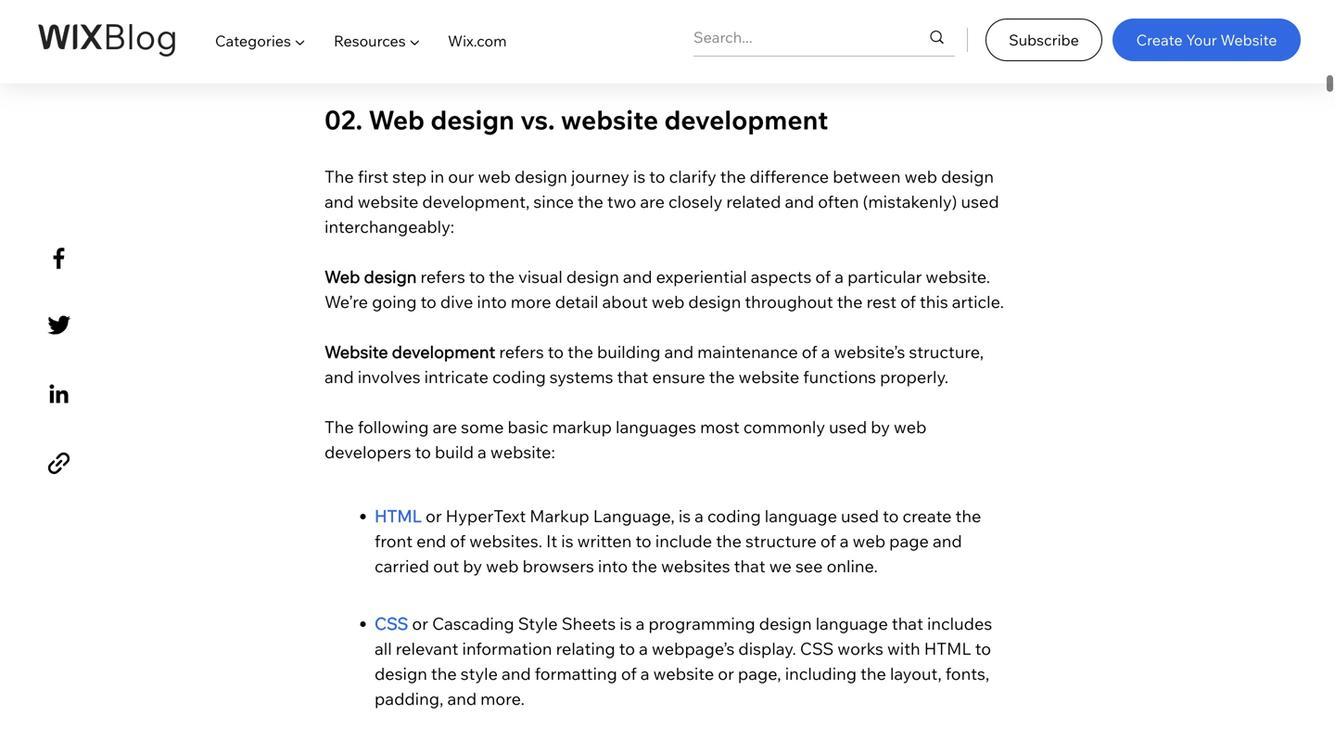Task type: vqa. For each thing, say whether or not it's contained in the screenshot.
Read Now to the right
no



Task type: describe. For each thing, give the bounding box(es) containing it.
and left involves
[[325, 366, 354, 387]]

web inside the following are some basic markup languages most commonly used by web developers to build a website:
[[894, 417, 927, 437]]

markup
[[530, 506, 590, 527]]

online.
[[827, 556, 878, 577]]

page
[[890, 531, 930, 552]]

to inside "refers to the building and maintenance of a website's structure, and involves intricate coding systems that ensure the website functions properly."
[[548, 341, 564, 362]]

0 horizontal spatial website
[[325, 341, 388, 362]]

are inside the first step in our web design journey is to clarify the difference between web design and website development, since the two are closely related and often (mistakenly) used interchangeably:
[[641, 191, 665, 212]]

difference
[[750, 166, 830, 187]]

design up display.
[[760, 613, 812, 634]]

webpage's
[[652, 638, 735, 659]]

about
[[603, 291, 648, 312]]

to inside the first step in our web design journey is to clarify the difference between web design and website development, since the two are closely related and often (mistakenly) used interchangeably:
[[650, 166, 666, 187]]

02. web design vs. website development
[[325, 103, 835, 136]]

0 vertical spatial website
[[1221, 30, 1278, 49]]

is up include
[[679, 506, 691, 527]]

website inside the first step in our web design journey is to clarify the difference between web design and website development, since the two are closely related and often (mistakenly) used interchangeably:
[[358, 191, 419, 212]]

design up since
[[515, 166, 568, 187]]

wix.com link
[[434, 15, 521, 67]]

▼ for resources  ▼
[[409, 32, 421, 50]]

with
[[888, 638, 921, 659]]

language inside or hypertext markup language, is a coding language used to create the front end of websites. it is written to include the structure of a web page and carried out by web browsers into the websites that we see online.
[[765, 506, 838, 527]]

clarify
[[669, 166, 717, 187]]

padding,
[[375, 688, 444, 709]]

create
[[1137, 30, 1183, 49]]

step
[[393, 166, 427, 187]]

web up online.
[[853, 531, 886, 552]]

since
[[534, 191, 574, 212]]

of left this
[[901, 291, 917, 312]]

that inside "refers to the building and maintenance of a website's structure, and involves intricate coding systems that ensure the website functions properly."
[[617, 366, 649, 387]]

it
[[547, 531, 558, 552]]

we
[[770, 556, 792, 577]]

out
[[433, 556, 460, 577]]

design down experiential
[[689, 291, 742, 312]]

the for the first step in our web design journey is to clarify the difference between web design and website development, since the two are closely related and often (mistakenly) used interchangeably:
[[325, 166, 354, 187]]

the down works
[[861, 663, 887, 684]]

create
[[903, 506, 952, 527]]

or for cascading
[[412, 613, 429, 634]]

is inside or cascading style sheets is a programming design language that includes all relevant information relating to a webpage's display. css works with html to design the style and formatting of a website or page, including the layout, fonts, padding, and more.
[[620, 613, 632, 634]]

end
[[417, 531, 447, 552]]

subscribe
[[1010, 30, 1080, 49]]

into inside refers to the visual design and experiential aspects of a particular website. we're going to dive into more detail about web design throughout the rest of this article.
[[477, 291, 507, 312]]

development,
[[423, 191, 530, 212]]

programming
[[649, 613, 756, 634]]

related
[[727, 191, 782, 212]]

of up see
[[821, 531, 837, 552]]

css inside or cascading style sheets is a programming design language that includes all relevant information relating to a webpage's display. css works with html to design the style and formatting of a website or page, including the layout, fonts, padding, and more.
[[801, 638, 834, 659]]

see
[[796, 556, 823, 577]]

interchangeably:
[[325, 216, 455, 237]]

this
[[920, 291, 949, 312]]

resources
[[334, 32, 406, 50]]

web up development,
[[478, 166, 511, 187]]

hypertext
[[446, 506, 526, 527]]

categories
[[215, 32, 291, 50]]

and inside refers to the visual design and experiential aspects of a particular website. we're going to dive into more detail about web design throughout the rest of this article.
[[623, 266, 653, 287]]

aspects
[[751, 266, 812, 287]]

design up detail
[[567, 266, 620, 287]]

copy link of the article image
[[43, 447, 75, 480]]

the down maintenance
[[710, 366, 735, 387]]

going
[[372, 291, 417, 312]]

your
[[1187, 30, 1218, 49]]

website development
[[325, 341, 496, 362]]

▼ for categories ▼
[[295, 32, 306, 50]]

a right formatting
[[641, 663, 650, 684]]

and down difference
[[785, 191, 815, 212]]

detail
[[555, 291, 599, 312]]

the right create
[[956, 506, 982, 527]]

systems
[[550, 366, 614, 387]]

between
[[833, 166, 901, 187]]

the down relevant
[[431, 663, 457, 684]]

browsers
[[523, 556, 595, 577]]

particular
[[848, 266, 923, 287]]

involves
[[358, 366, 421, 387]]

style
[[461, 663, 498, 684]]

to up the fonts,
[[976, 638, 992, 659]]

display.
[[739, 638, 797, 659]]

that inside or cascading style sheets is a programming design language that includes all relevant information relating to a webpage's display. css works with html to design the style and formatting of a website or page, including the layout, fonts, padding, and more.
[[892, 613, 924, 634]]

of inside "refers to the building and maintenance of a website's structure, and involves intricate coding systems that ensure the website functions properly."
[[802, 341, 818, 362]]

or hypertext markup language, is a coding language used to create the front end of websites. it is written to include the structure of a web page and carried out by web browsers into the websites that we see online.
[[375, 506, 986, 577]]

page,
[[738, 663, 782, 684]]

works
[[838, 638, 884, 659]]

rest
[[867, 291, 897, 312]]

or for hypertext
[[426, 506, 442, 527]]

websites
[[662, 556, 731, 577]]

html link
[[375, 506, 422, 527]]

the for the following are some basic markup languages most commonly used by web developers to build a website:
[[325, 417, 354, 437]]

following
[[358, 417, 429, 437]]

often
[[818, 191, 860, 212]]

most
[[701, 417, 740, 437]]

to up dive
[[469, 266, 485, 287]]

fonts,
[[946, 663, 990, 684]]

are inside the following are some basic markup languages most commonly used by web developers to build a website:
[[433, 417, 458, 437]]

relevant
[[396, 638, 459, 659]]

a inside "refers to the building and maintenance of a website's structure, and involves intricate coding systems that ensure the website functions properly."
[[822, 341, 831, 362]]

used inside the first step in our web design journey is to clarify the difference between web design and website development, since the two are closely related and often (mistakenly) used interchangeably:
[[962, 191, 1000, 212]]

website up journey
[[561, 103, 659, 136]]

structure,
[[910, 341, 984, 362]]

more.
[[481, 688, 525, 709]]

(mistakenly)
[[863, 191, 958, 212]]

our
[[448, 166, 474, 187]]

a inside refers to the visual design and experiential aspects of a particular website. we're going to dive into more detail about web design throughout the rest of this article.
[[835, 266, 844, 287]]

a up include
[[695, 506, 704, 527]]

website.
[[926, 266, 991, 287]]

website inside "refers to the building and maintenance of a website's structure, and involves intricate coding systems that ensure the website functions properly."
[[739, 366, 800, 387]]

front
[[375, 531, 413, 552]]

website inside or cascading style sheets is a programming design language that includes all relevant information relating to a webpage's display. css works with html to design the style and formatting of a website or page, including the layout, fonts, padding, and more.
[[654, 663, 715, 684]]

design up padding,
[[375, 663, 428, 684]]

1 vertical spatial web
[[325, 266, 360, 287]]

structure
[[746, 531, 817, 552]]

by inside or hypertext markup language, is a coding language used to create the front end of websites. it is written to include the structure of a web page and carried out by web browsers into the websites that we see online.
[[463, 556, 482, 577]]

used inside or hypertext markup language, is a coding language used to create the front end of websites. it is written to include the structure of a web page and carried out by web browsers into the websites that we see online.
[[841, 506, 880, 527]]

wix.com
[[448, 32, 507, 50]]

closely
[[669, 191, 723, 212]]

maintenance
[[698, 341, 799, 362]]



Task type: locate. For each thing, give the bounding box(es) containing it.
build
[[435, 442, 474, 462]]

1 horizontal spatial html
[[925, 638, 972, 659]]

that down building
[[617, 366, 649, 387]]

1 vertical spatial language
[[816, 613, 889, 634]]

1 horizontal spatial into
[[598, 556, 628, 577]]

the up systems
[[568, 341, 594, 362]]

website:
[[491, 442, 556, 462]]

categories ▼
[[215, 32, 306, 50]]

1 vertical spatial css
[[801, 638, 834, 659]]

1 horizontal spatial development
[[665, 103, 829, 136]]

written
[[578, 531, 632, 552]]

html down includes
[[925, 638, 972, 659]]

information
[[462, 638, 552, 659]]

websites.
[[470, 531, 543, 552]]

used down functions
[[829, 417, 868, 437]]

a down some
[[478, 442, 487, 462]]

vs.
[[521, 103, 555, 136]]

and inside or hypertext markup language, is a coding language used to create the front end of websites. it is written to include the structure of a web page and carried out by web browsers into the websites that we see online.
[[933, 531, 963, 552]]

0 vertical spatial that
[[617, 366, 649, 387]]

02.
[[325, 103, 363, 136]]

of right formatting
[[621, 663, 637, 684]]

refers for to
[[421, 266, 466, 287]]

to down language,
[[636, 531, 652, 552]]

website down maintenance
[[739, 366, 800, 387]]

web inside refers to the visual design and experiential aspects of a particular website. we're going to dive into more detail about web design throughout the rest of this article.
[[652, 291, 685, 312]]

the left first
[[325, 166, 354, 187]]

is up two at the top
[[634, 166, 646, 187]]

1 horizontal spatial coding
[[708, 506, 761, 527]]

1 vertical spatial refers
[[499, 341, 544, 362]]

web down 'websites.'
[[486, 556, 519, 577]]

0 vertical spatial into
[[477, 291, 507, 312]]

1 vertical spatial into
[[598, 556, 628, 577]]

share article on twitter image
[[43, 309, 75, 342], [43, 309, 75, 342]]

properly.
[[880, 366, 949, 387]]

the following are some basic markup languages most commonly used by web developers to build a website:
[[325, 417, 931, 462]]

2 vertical spatial that
[[892, 613, 924, 634]]

development up intricate
[[392, 341, 496, 362]]

a left webpage's
[[639, 638, 648, 659]]

the left rest
[[837, 291, 863, 312]]

1 horizontal spatial ▼
[[409, 32, 421, 50]]

1 vertical spatial html
[[925, 638, 972, 659]]

0 horizontal spatial css
[[375, 613, 409, 634]]

include
[[656, 531, 713, 552]]

a up online.
[[840, 531, 849, 552]]

0 vertical spatial html
[[375, 506, 422, 527]]

resources  ▼
[[334, 32, 421, 50]]

web up we're on the top
[[325, 266, 360, 287]]

0 horizontal spatial that
[[617, 366, 649, 387]]

website
[[561, 103, 659, 136], [358, 191, 419, 212], [739, 366, 800, 387], [654, 663, 715, 684]]

a up functions
[[822, 341, 831, 362]]

web design
[[325, 266, 417, 287]]

1 ▼ from the left
[[295, 32, 306, 50]]

the down journey
[[578, 191, 604, 212]]

1 vertical spatial that
[[734, 556, 766, 577]]

formatting
[[535, 663, 618, 684]]

the inside the first step in our web design journey is to clarify the difference between web design and website development, since the two are closely related and often (mistakenly) used interchangeably:
[[325, 166, 354, 187]]

and up ensure
[[665, 341, 694, 362]]

commonly
[[744, 417, 826, 437]]

2 horizontal spatial that
[[892, 613, 924, 634]]

html inside or cascading style sheets is a programming design language that includes all relevant information relating to a webpage's display. css works with html to design the style and formatting of a website or page, including the layout, fonts, padding, and more.
[[925, 638, 972, 659]]

css up including
[[801, 638, 834, 659]]

language up works
[[816, 613, 889, 634]]

and down style
[[448, 688, 477, 709]]

refers up dive
[[421, 266, 466, 287]]

1 horizontal spatial are
[[641, 191, 665, 212]]

includes
[[928, 613, 993, 634]]

a right sheets
[[636, 613, 645, 634]]

to up page
[[883, 506, 899, 527]]

of right aspects
[[816, 266, 831, 287]]

0 vertical spatial refers
[[421, 266, 466, 287]]

design
[[431, 103, 515, 136], [515, 166, 568, 187], [942, 166, 995, 187], [364, 266, 417, 287], [567, 266, 620, 287], [689, 291, 742, 312], [760, 613, 812, 634], [375, 663, 428, 684]]

web
[[478, 166, 511, 187], [905, 166, 938, 187], [652, 291, 685, 312], [894, 417, 927, 437], [853, 531, 886, 552], [486, 556, 519, 577]]

by right the out
[[463, 556, 482, 577]]

1 horizontal spatial web
[[369, 103, 425, 136]]

coding inside or hypertext markup language, is a coding language used to create the front end of websites. it is written to include the structure of a web page and carried out by web browsers into the websites that we see online.
[[708, 506, 761, 527]]

1 vertical spatial by
[[463, 556, 482, 577]]

a inside the following are some basic markup languages most commonly used by web developers to build a website:
[[478, 442, 487, 462]]

to
[[650, 166, 666, 187], [469, 266, 485, 287], [421, 291, 437, 312], [548, 341, 564, 362], [415, 442, 431, 462], [883, 506, 899, 527], [636, 531, 652, 552], [620, 638, 636, 659], [976, 638, 992, 659]]

0 horizontal spatial into
[[477, 291, 507, 312]]

a left the particular
[[835, 266, 844, 287]]

of inside or cascading style sheets is a programming design language that includes all relevant information relating to a webpage's display. css works with html to design the style and formatting of a website or page, including the layout, fonts, padding, and more.
[[621, 663, 637, 684]]

and down create
[[933, 531, 963, 552]]

more
[[511, 291, 552, 312]]

0 horizontal spatial are
[[433, 417, 458, 437]]

ensure
[[653, 366, 706, 387]]

1 horizontal spatial website
[[1221, 30, 1278, 49]]

the first step in our web design journey is to clarify the difference between web design and website development, since the two are closely related and often (mistakenly) used interchangeably:
[[325, 166, 1004, 237]]

and down the information
[[502, 663, 531, 684]]

we're
[[325, 291, 368, 312]]

coding inside "refers to the building and maintenance of a website's structure, and involves intricate coding systems that ensure the website functions properly."
[[493, 366, 546, 387]]

web
[[369, 103, 425, 136], [325, 266, 360, 287]]

used right (mistakenly)
[[962, 191, 1000, 212]]

that inside or hypertext markup language, is a coding language used to create the front end of websites. it is written to include the structure of a web page and carried out by web browsers into the websites that we see online.
[[734, 556, 766, 577]]

2 ▼ from the left
[[409, 32, 421, 50]]

refers to the visual design and experiential aspects of a particular website. we're going to dive into more detail about web design throughout the rest of this article.
[[325, 266, 1005, 312]]

to left clarify
[[650, 166, 666, 187]]

Search... search field
[[694, 19, 892, 56]]

first
[[358, 166, 389, 187]]

share article on facebook image
[[43, 242, 75, 275], [43, 242, 75, 275]]

article.
[[953, 291, 1005, 312]]

css up all at the bottom of page
[[375, 613, 409, 634]]

language
[[765, 506, 838, 527], [816, 613, 889, 634]]

and up about
[[623, 266, 653, 287]]

design up the our
[[431, 103, 515, 136]]

2 vertical spatial or
[[718, 663, 735, 684]]

used up online.
[[841, 506, 880, 527]]

1 horizontal spatial refers
[[499, 341, 544, 362]]

the up developers
[[325, 417, 354, 437]]

to right relating
[[620, 638, 636, 659]]

▼ right the categories
[[295, 32, 306, 50]]

0 horizontal spatial coding
[[493, 366, 546, 387]]

0 vertical spatial css
[[375, 613, 409, 634]]

refers down more at the left top of the page
[[499, 341, 544, 362]]

0 vertical spatial the
[[325, 166, 354, 187]]

▼ right the resources
[[409, 32, 421, 50]]

create your website
[[1137, 30, 1278, 49]]

language inside or cascading style sheets is a programming design language that includes all relevant information relating to a webpage's display. css works with html to design the style and formatting of a website or page, including the layout, fonts, padding, and more.
[[816, 613, 889, 634]]

into
[[477, 291, 507, 312], [598, 556, 628, 577]]

1 vertical spatial used
[[829, 417, 868, 437]]

to left dive
[[421, 291, 437, 312]]

css link
[[375, 613, 409, 634]]

the
[[721, 166, 746, 187], [578, 191, 604, 212], [489, 266, 515, 287], [837, 291, 863, 312], [568, 341, 594, 362], [710, 366, 735, 387], [956, 506, 982, 527], [716, 531, 742, 552], [632, 556, 658, 577], [431, 663, 457, 684], [861, 663, 887, 684]]

web design examples image
[[325, 0, 1011, 36]]

web up (mistakenly)
[[905, 166, 938, 187]]

website right your
[[1221, 30, 1278, 49]]

refers
[[421, 266, 466, 287], [499, 341, 544, 362]]

sheets
[[562, 613, 616, 634]]

create your website link
[[1113, 19, 1302, 61]]

cascading
[[432, 613, 515, 634]]

web right 02.
[[369, 103, 425, 136]]

1 vertical spatial or
[[412, 613, 429, 634]]

carried
[[375, 556, 430, 577]]

website down webpage's
[[654, 663, 715, 684]]

website up "interchangeably:"
[[358, 191, 419, 212]]

are up build
[[433, 417, 458, 437]]

developers
[[325, 442, 412, 462]]

0 vertical spatial development
[[665, 103, 829, 136]]

functions
[[804, 366, 877, 387]]

in
[[431, 166, 445, 187]]

2 the from the top
[[325, 417, 354, 437]]

1 horizontal spatial that
[[734, 556, 766, 577]]

website up involves
[[325, 341, 388, 362]]

of
[[816, 266, 831, 287], [901, 291, 917, 312], [802, 341, 818, 362], [450, 531, 466, 552], [821, 531, 837, 552], [621, 663, 637, 684]]

journey
[[571, 166, 630, 187]]

web down properly.
[[894, 417, 927, 437]]

the down include
[[632, 556, 658, 577]]

2 vertical spatial used
[[841, 506, 880, 527]]

some
[[461, 417, 504, 437]]

share article on linkedin image
[[43, 378, 75, 410], [43, 378, 75, 410]]

visual
[[519, 266, 563, 287]]

html
[[375, 506, 422, 527], [925, 638, 972, 659]]

is inside the first step in our web design journey is to clarify the difference between web design and website development, since the two are closely related and often (mistakenly) used interchangeably:
[[634, 166, 646, 187]]

to left build
[[415, 442, 431, 462]]

and up "interchangeably:"
[[325, 191, 354, 212]]

or up end
[[426, 506, 442, 527]]

subscribe link
[[986, 19, 1103, 61]]

coding up "structure"
[[708, 506, 761, 527]]

the up more at the left top of the page
[[489, 266, 515, 287]]

or up relevant
[[412, 613, 429, 634]]

web down experiential
[[652, 291, 685, 312]]

style
[[518, 613, 558, 634]]

1 vertical spatial development
[[392, 341, 496, 362]]

that up 'with'
[[892, 613, 924, 634]]

0 horizontal spatial by
[[463, 556, 482, 577]]

▼
[[295, 32, 306, 50], [409, 32, 421, 50]]

copy link of the article image
[[43, 447, 75, 480]]

1 vertical spatial the
[[325, 417, 354, 437]]

dive
[[441, 291, 473, 312]]

two
[[608, 191, 637, 212]]

0 horizontal spatial development
[[392, 341, 496, 362]]

basic
[[508, 417, 549, 437]]

into right dive
[[477, 291, 507, 312]]

is right sheets
[[620, 613, 632, 634]]

into inside or hypertext markup language, is a coding language used to create the front end of websites. it is written to include the structure of a web page and carried out by web browsers into the websites that we see online.
[[598, 556, 628, 577]]

relating
[[556, 638, 616, 659]]

languages
[[616, 417, 697, 437]]

are right two at the top
[[641, 191, 665, 212]]

website
[[1221, 30, 1278, 49], [325, 341, 388, 362]]

language up "structure"
[[765, 506, 838, 527]]

None search field
[[694, 19, 956, 56]]

1 horizontal spatial css
[[801, 638, 834, 659]]

0 vertical spatial or
[[426, 506, 442, 527]]

1 vertical spatial website
[[325, 341, 388, 362]]

0 horizontal spatial ▼
[[295, 32, 306, 50]]

1 the from the top
[[325, 166, 354, 187]]

0 horizontal spatial web
[[325, 266, 360, 287]]

development up difference
[[665, 103, 829, 136]]

refers inside refers to the visual design and experiential aspects of a particular website. we're going to dive into more detail about web design throughout the rest of this article.
[[421, 266, 466, 287]]

layout,
[[891, 663, 942, 684]]

1 horizontal spatial by
[[871, 417, 891, 437]]

or left page,
[[718, 663, 735, 684]]

0 vertical spatial by
[[871, 417, 891, 437]]

refers to the building and maintenance of a website's structure, and involves intricate coding systems that ensure the website functions properly.
[[325, 341, 988, 387]]

design up (mistakenly)
[[942, 166, 995, 187]]

including
[[786, 663, 857, 684]]

into down written
[[598, 556, 628, 577]]

to inside the following are some basic markup languages most commonly used by web developers to build a website:
[[415, 442, 431, 462]]

refers inside "refers to the building and maintenance of a website's structure, and involves intricate coding systems that ensure the website functions properly."
[[499, 341, 544, 362]]

is right it
[[562, 531, 574, 552]]

or cascading style sheets is a programming design language that includes all relevant information relating to a webpage's display. css works with html to design the style and formatting of a website or page, including the layout, fonts, padding, and more.
[[375, 613, 997, 709]]

of right end
[[450, 531, 466, 552]]

0 vertical spatial are
[[641, 191, 665, 212]]

html up front
[[375, 506, 422, 527]]

experiential
[[656, 266, 747, 287]]

0 vertical spatial web
[[369, 103, 425, 136]]

intricate
[[425, 366, 489, 387]]

of up functions
[[802, 341, 818, 362]]

used inside the following are some basic markup languages most commonly used by web developers to build a website:
[[829, 417, 868, 437]]

the inside the following are some basic markup languages most commonly used by web developers to build a website:
[[325, 417, 354, 437]]

markup
[[553, 417, 612, 437]]

0 vertical spatial coding
[[493, 366, 546, 387]]

by inside the following are some basic markup languages most commonly used by web developers to build a website:
[[871, 417, 891, 437]]

the up related
[[721, 166, 746, 187]]

0 horizontal spatial refers
[[421, 266, 466, 287]]

1 vertical spatial are
[[433, 417, 458, 437]]

the
[[325, 166, 354, 187], [325, 417, 354, 437]]

throughout
[[745, 291, 834, 312]]

that left the we
[[734, 556, 766, 577]]

0 horizontal spatial html
[[375, 506, 422, 527]]

language,
[[594, 506, 675, 527]]

refers for systems
[[499, 341, 544, 362]]

or inside or hypertext markup language, is a coding language used to create the front end of websites. it is written to include the structure of a web page and carried out by web browsers into the websites that we see online.
[[426, 506, 442, 527]]

coding up basic
[[493, 366, 546, 387]]

website's
[[834, 341, 906, 362]]

all
[[375, 638, 392, 659]]

0 vertical spatial used
[[962, 191, 1000, 212]]

0 vertical spatial language
[[765, 506, 838, 527]]

by down properly.
[[871, 417, 891, 437]]

1 vertical spatial coding
[[708, 506, 761, 527]]

design up "going"
[[364, 266, 417, 287]]

the up "websites" at the bottom
[[716, 531, 742, 552]]

to up systems
[[548, 341, 564, 362]]



